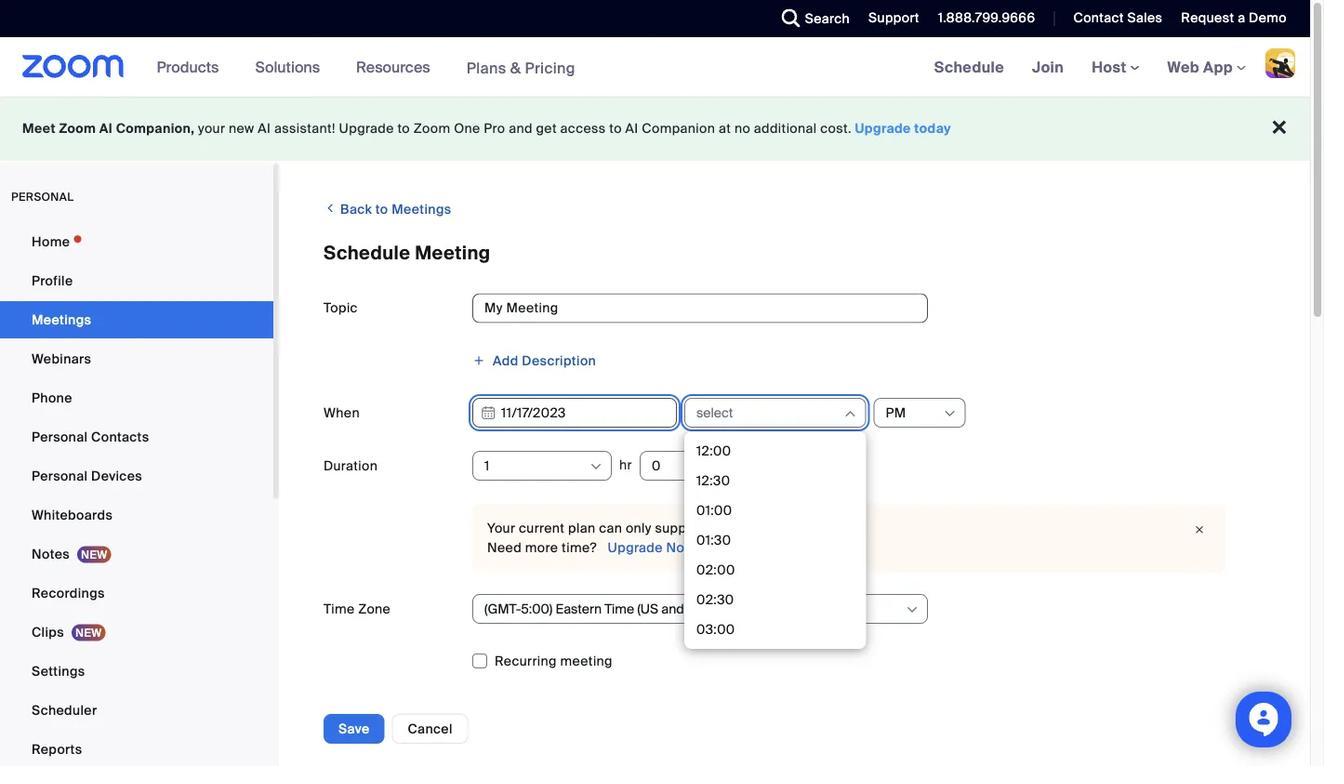 Task type: vqa. For each thing, say whether or not it's contained in the screenshot.
1st AI from right
yes



Task type: locate. For each thing, give the bounding box(es) containing it.
upgrade down the product information navigation at the top left of page
[[339, 120, 394, 137]]

to right access
[[610, 120, 622, 137]]

ai left companion
[[626, 120, 639, 137]]

upgrade right 'cost.' at the top of page
[[855, 120, 912, 137]]

to
[[398, 120, 410, 137], [610, 120, 622, 137], [376, 201, 388, 218]]

show options image for pm
[[943, 407, 958, 421]]

1.888.799.9666
[[939, 9, 1036, 27]]

whiteboards
[[32, 507, 113, 524]]

1 horizontal spatial ai
[[258, 120, 271, 137]]

02:00
[[697, 561, 735, 579]]

time
[[324, 601, 355, 618]]

cancel
[[408, 721, 453, 738]]

plans & pricing
[[467, 58, 576, 77]]

03:00
[[697, 621, 735, 638]]

assistant!
[[274, 120, 336, 137]]

schedule meeting
[[324, 241, 491, 265]]

0 vertical spatial show options image
[[943, 407, 958, 421]]

show options image for 1
[[589, 460, 604, 474]]

schedule down back
[[324, 241, 411, 265]]

host button
[[1092, 57, 1140, 77]]

personal for personal contacts
[[32, 428, 88, 446]]

meetings link
[[0, 301, 274, 339]]

settings link
[[0, 653, 274, 690]]

ai left companion,
[[99, 120, 113, 137]]

0 horizontal spatial show options image
[[589, 460, 604, 474]]

to down the 'resources' dropdown button
[[398, 120, 410, 137]]

1 horizontal spatial zoom
[[414, 120, 451, 137]]

schedule for schedule meeting
[[324, 241, 411, 265]]

profile
[[32, 272, 73, 289]]

request
[[1182, 9, 1235, 27]]

1 horizontal spatial upgrade
[[608, 539, 663, 556]]

&
[[510, 58, 521, 77]]

support link
[[855, 0, 925, 37], [869, 9, 920, 27]]

zoom right meet
[[59, 120, 96, 137]]

1 vertical spatial meetings
[[32, 311, 91, 328]]

resources
[[356, 57, 430, 77]]

resources button
[[356, 37, 439, 97]]

scheduler link
[[0, 692, 274, 729]]

1 horizontal spatial meetings
[[392, 201, 452, 218]]

0 horizontal spatial schedule
[[324, 241, 411, 265]]

back to meetings link
[[324, 194, 452, 225]]

duration
[[324, 457, 378, 474]]

banner containing products
[[0, 37, 1311, 98]]

zoom logo image
[[22, 55, 124, 78]]

close image
[[1189, 521, 1211, 540]]

contacts
[[91, 428, 149, 446]]

02:30
[[697, 591, 735, 608]]

meetings
[[392, 201, 452, 218], [32, 311, 91, 328]]

show options image
[[943, 407, 958, 421], [589, 460, 604, 474], [905, 603, 920, 618]]

0 horizontal spatial to
[[376, 201, 388, 218]]

meetings up schedule meeting
[[392, 201, 452, 218]]

meetings inside personal menu menu
[[32, 311, 91, 328]]

0 horizontal spatial upgrade
[[339, 120, 394, 137]]

ai right new
[[258, 120, 271, 137]]

1 ai from the left
[[99, 120, 113, 137]]

phone
[[32, 389, 72, 407]]

1 personal from the top
[[32, 428, 88, 446]]

time?
[[562, 539, 597, 556]]

2 horizontal spatial ai
[[626, 120, 639, 137]]

12:00
[[697, 442, 732, 460]]

meetings navigation
[[921, 37, 1311, 98]]

list box
[[689, 436, 862, 767]]

web app button
[[1168, 57, 1247, 77]]

schedule
[[935, 57, 1005, 77], [324, 241, 411, 265]]

phone link
[[0, 380, 274, 417]]

2 personal from the top
[[32, 467, 88, 485]]

schedule link
[[921, 37, 1019, 97]]

back
[[341, 201, 372, 218]]

banner
[[0, 37, 1311, 98]]

schedule for schedule
[[935, 57, 1005, 77]]

notes link
[[0, 536, 274, 573]]

zoom
[[59, 120, 96, 137], [414, 120, 451, 137]]

personal menu menu
[[0, 223, 274, 767]]

clips link
[[0, 614, 274, 651]]

need
[[488, 539, 522, 556]]

2 horizontal spatial upgrade
[[855, 120, 912, 137]]

add description
[[493, 352, 597, 369]]

0 horizontal spatial zoom
[[59, 120, 96, 137]]

when
[[324, 404, 360, 421]]

to right back
[[376, 201, 388, 218]]

meetings up the webinars
[[32, 311, 91, 328]]

left image
[[324, 199, 337, 218]]

companion
[[642, 120, 716, 137]]

settings
[[32, 663, 85, 680]]

zoom left "one"
[[414, 120, 451, 137]]

back to meetings
[[337, 201, 452, 218]]

personal down phone
[[32, 428, 88, 446]]

meet zoom ai companion, footer
[[0, 97, 1311, 161]]

clips
[[32, 624, 64, 641]]

1 vertical spatial show options image
[[589, 460, 604, 474]]

products button
[[157, 37, 227, 97]]

reports
[[32, 741, 82, 758]]

current
[[519, 520, 565, 537]]

support
[[655, 520, 705, 537]]

personal devices link
[[0, 458, 274, 495]]

0 vertical spatial schedule
[[935, 57, 1005, 77]]

webinars link
[[0, 341, 274, 378]]

0 horizontal spatial meetings
[[32, 311, 91, 328]]

contact sales
[[1074, 9, 1163, 27]]

contact sales link
[[1060, 0, 1168, 37], [1074, 9, 1163, 27]]

host
[[1092, 57, 1131, 77]]

personal up the whiteboards
[[32, 467, 88, 485]]

your
[[198, 120, 225, 137]]

2 vertical spatial show options image
[[905, 603, 920, 618]]

at
[[719, 120, 731, 137]]

2 horizontal spatial show options image
[[943, 407, 958, 421]]

no
[[735, 120, 751, 137]]

1
[[485, 457, 490, 474]]

upgrade down only
[[608, 539, 663, 556]]

ai
[[99, 120, 113, 137], [258, 120, 271, 137], [626, 120, 639, 137]]

1 zoom from the left
[[59, 120, 96, 137]]

schedule down 1.888.799.9666
[[935, 57, 1005, 77]]

1 vertical spatial personal
[[32, 467, 88, 485]]

list box containing 12:00
[[689, 436, 862, 767]]

recurring meeting
[[495, 653, 613, 670]]

notes
[[32, 546, 70, 563]]

sales
[[1128, 9, 1163, 27]]

add image
[[473, 354, 486, 367]]

40
[[708, 520, 726, 537]]

plan
[[569, 520, 596, 537]]

1 vertical spatial schedule
[[324, 241, 411, 265]]

new
[[229, 120, 255, 137]]

and
[[509, 120, 533, 137]]

personal
[[32, 428, 88, 446], [32, 467, 88, 485]]

2 zoom from the left
[[414, 120, 451, 137]]

search
[[805, 10, 850, 27]]

profile link
[[0, 262, 274, 300]]

0 vertical spatial personal
[[32, 428, 88, 446]]

schedule inside "link"
[[935, 57, 1005, 77]]

0 horizontal spatial ai
[[99, 120, 113, 137]]

1 horizontal spatial schedule
[[935, 57, 1005, 77]]

plans & pricing link
[[467, 58, 576, 77], [467, 58, 576, 77]]

devices
[[91, 467, 142, 485]]



Task type: describe. For each thing, give the bounding box(es) containing it.
your current plan can only support 40 minutes per meeting. need more time? upgrade now
[[488, 520, 864, 556]]

1.888.799.9666 button up the schedule "link"
[[939, 9, 1036, 27]]

demo
[[1250, 9, 1288, 27]]

product information navigation
[[143, 37, 590, 98]]

3 ai from the left
[[626, 120, 639, 137]]

recordings link
[[0, 575, 274, 612]]

more
[[526, 539, 559, 556]]

pro
[[484, 120, 506, 137]]

web
[[1168, 57, 1200, 77]]

web app
[[1168, 57, 1234, 77]]

upgrade inside your current plan can only support 40 minutes per meeting. need more time? upgrade now
[[608, 539, 663, 556]]

plans
[[467, 58, 507, 77]]

hr
[[620, 457, 633, 474]]

description
[[522, 352, 597, 369]]

additional
[[754, 120, 817, 137]]

1 horizontal spatial show options image
[[905, 603, 920, 618]]

your
[[488, 520, 516, 537]]

get
[[536, 120, 557, 137]]

now
[[667, 539, 695, 556]]

access
[[561, 120, 606, 137]]

personal contacts
[[32, 428, 149, 446]]

today
[[915, 120, 952, 137]]

join link
[[1019, 37, 1078, 97]]

save
[[339, 721, 370, 738]]

scheduler
[[32, 702, 97, 719]]

personal contacts link
[[0, 419, 274, 456]]

pricing
[[525, 58, 576, 77]]

support
[[869, 9, 920, 27]]

1 button
[[485, 452, 588, 480]]

per
[[784, 520, 805, 537]]

meeting
[[561, 653, 613, 670]]

cost.
[[821, 120, 852, 137]]

2 ai from the left
[[258, 120, 271, 137]]

When text field
[[473, 398, 677, 428]]

profile picture image
[[1266, 48, 1296, 78]]

solutions button
[[255, 37, 328, 97]]

zone
[[358, 601, 391, 618]]

one
[[454, 120, 481, 137]]

personal for personal devices
[[32, 467, 88, 485]]

pm
[[886, 404, 907, 421]]

save button
[[324, 715, 385, 744]]

0 vertical spatial meetings
[[392, 201, 452, 218]]

home link
[[0, 223, 274, 260]]

Topic text field
[[473, 294, 928, 323]]

time zone
[[324, 601, 391, 618]]

companion,
[[116, 120, 195, 137]]

app
[[1204, 57, 1234, 77]]

minutes
[[729, 520, 780, 537]]

1.888.799.9666 button up the join
[[925, 0, 1041, 37]]

1 horizontal spatial to
[[398, 120, 410, 137]]

search button
[[768, 0, 855, 37]]

whiteboards link
[[0, 497, 274, 534]]

can
[[599, 520, 623, 537]]

select start time text field
[[697, 399, 842, 427]]

meet
[[22, 120, 56, 137]]

a
[[1238, 9, 1246, 27]]

cancel button
[[392, 715, 469, 744]]

solutions
[[255, 57, 320, 77]]

2 horizontal spatial to
[[610, 120, 622, 137]]

meeting.
[[809, 520, 864, 537]]

01:30
[[697, 532, 732, 549]]

request a demo
[[1182, 9, 1288, 27]]

recordings
[[32, 585, 105, 602]]

hide options image
[[843, 407, 858, 421]]

upgrade today link
[[855, 120, 952, 137]]

personal
[[11, 190, 74, 204]]

join
[[1033, 57, 1064, 77]]

meeting
[[415, 241, 491, 265]]

pm button
[[886, 399, 942, 427]]

reports link
[[0, 731, 274, 767]]

meet zoom ai companion, your new ai assistant! upgrade to zoom one pro and get access to ai companion at no additional cost. upgrade today
[[22, 120, 952, 137]]

only
[[626, 520, 652, 537]]



